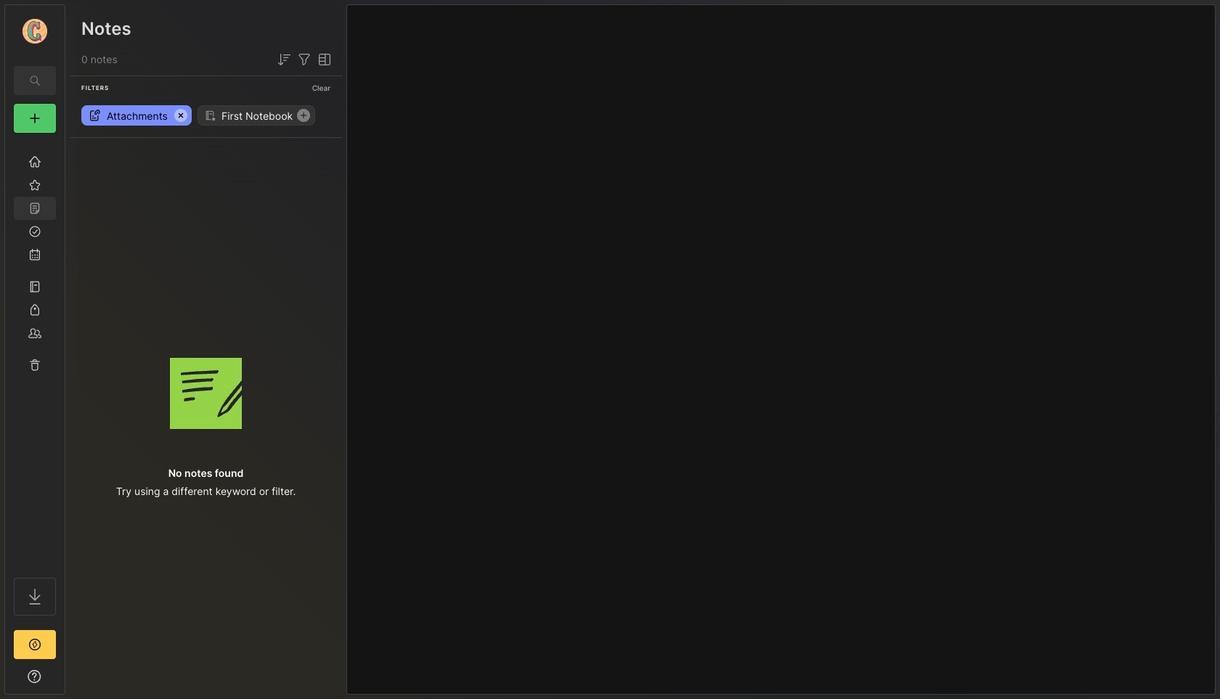 Task type: locate. For each thing, give the bounding box(es) containing it.
add filters image
[[296, 51, 313, 68]]

home image
[[28, 155, 42, 169]]

main element
[[0, 0, 70, 700]]

Account field
[[5, 17, 65, 46]]

tree
[[5, 142, 65, 565]]

WHAT'S NEW field
[[5, 666, 65, 689]]

edit search image
[[26, 72, 44, 89]]



Task type: vqa. For each thing, say whether or not it's contained in the screenshot.
Upgrade icon
yes



Task type: describe. For each thing, give the bounding box(es) containing it.
View options field
[[313, 51, 334, 68]]

note window element
[[347, 4, 1216, 695]]

tree inside main element
[[5, 142, 65, 565]]

Sort options field
[[275, 51, 293, 68]]

upgrade image
[[26, 636, 44, 654]]

click to expand image
[[64, 673, 74, 690]]

account image
[[23, 19, 47, 44]]

Add filters field
[[296, 51, 313, 68]]



